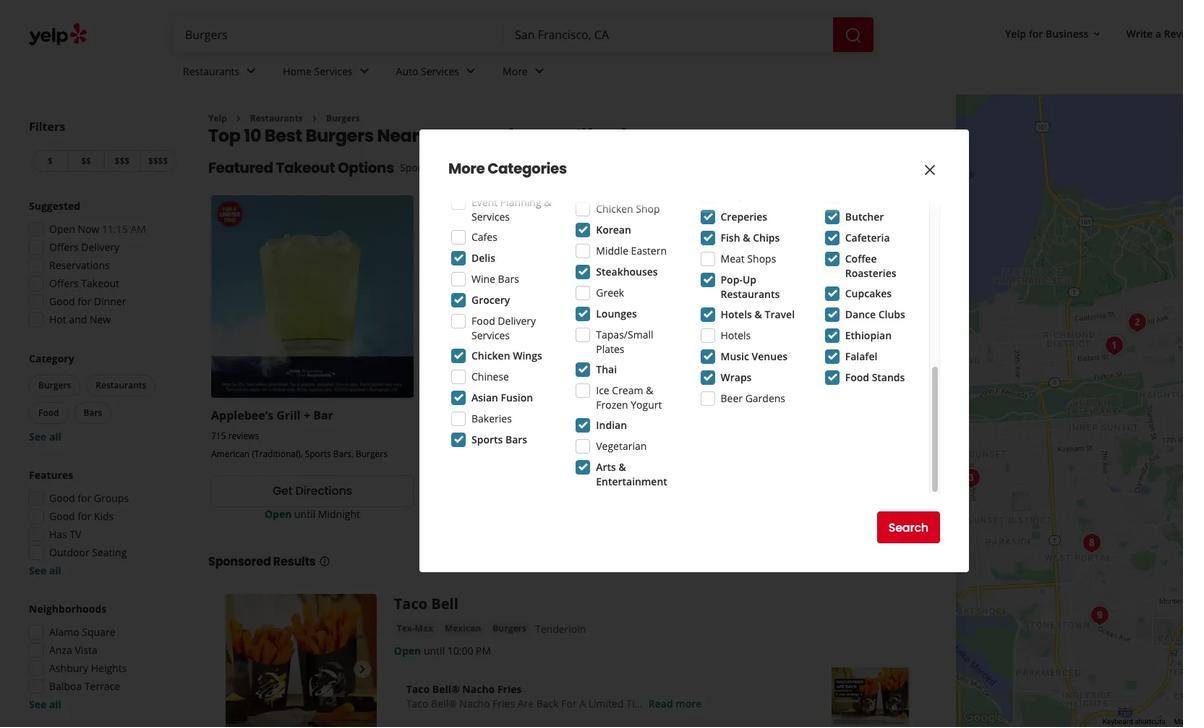 Task type: vqa. For each thing, say whether or not it's contained in the screenshot.
to within 8 Tender Meal With up to 2 flavors, regular fries, and 1 dressing 1830-3948 cal $22.99
no



Task type: locate. For each thing, give the bounding box(es) containing it.
open down get
[[265, 507, 292, 521]]

home
[[283, 64, 312, 78]]

pop-
[[721, 273, 743, 287]]

taco for taco bell® nacho fries taco bell® nacho fries are back for a limited time. read more
[[407, 682, 430, 696]]

3 24 chevron down v2 image from the left
[[531, 63, 548, 80]]

limited
[[589, 697, 624, 710]]

yelp inside button
[[1006, 26, 1027, 40]]

good down features
[[49, 491, 75, 505]]

16 chevron down v2 image
[[1092, 28, 1104, 40]]

& right fish in the right top of the page
[[743, 231, 751, 245]]

taco for taco bell
[[394, 594, 428, 613]]

square
[[82, 625, 115, 639]]

0 horizontal spatial 16 info v2 image
[[319, 556, 330, 567]]

delivery inside food delivery services
[[498, 314, 536, 328]]

fast
[[425, 451, 442, 464]]

frozen
[[597, 398, 629, 412]]

16 info v2 image
[[455, 162, 467, 174], [319, 556, 330, 567]]

0 horizontal spatial burgers link
[[326, 112, 360, 124]]

burgers button up pm
[[490, 621, 530, 636]]

1 vertical spatial delivery
[[498, 314, 536, 328]]

1 horizontal spatial open
[[265, 507, 292, 521]]

burgers down sports bars
[[495, 451, 527, 464]]

(2
[[526, 430, 535, 444]]

1 vertical spatial see all button
[[29, 564, 61, 578]]

1 vertical spatial yelp
[[208, 112, 227, 124]]

good for dinner
[[49, 295, 126, 308]]

1 horizontal spatial 24 chevron down v2 image
[[462, 63, 480, 80]]

bars inside bars button
[[84, 407, 102, 419]]

chips
[[754, 231, 780, 245]]

sports inside more categories dialog
[[472, 433, 503, 447]]

3 see all button from the top
[[29, 698, 61, 711]]

(traditional),
[[252, 448, 303, 460]]

burgers down the home services link
[[326, 112, 360, 124]]

1 vertical spatial open
[[265, 507, 292, 521]]

0 vertical spatial sponsored
[[400, 161, 452, 175]]

2 see all from the top
[[29, 564, 61, 578]]

food inside food delivery services
[[472, 314, 496, 328]]

0 vertical spatial more
[[503, 64, 528, 78]]

see all button down balboa
[[29, 698, 61, 711]]

24 chevron down v2 image inside auto services link
[[462, 63, 480, 80]]

write a revi link
[[1121, 21, 1184, 47]]

1 vertical spatial burgers link
[[490, 621, 530, 636]]

grill
[[277, 408, 301, 424]]

fries
[[498, 682, 522, 696], [493, 697, 515, 710]]

for
[[1030, 26, 1044, 40], [78, 295, 91, 308], [78, 491, 91, 505], [78, 509, 91, 523]]

0 vertical spatial restaurants link
[[172, 52, 272, 94]]

get directions link
[[211, 475, 414, 507]]

1 offers from the top
[[49, 240, 79, 254]]

until down mex
[[424, 644, 445, 658]]

offers down reservations
[[49, 276, 79, 290]]

1 horizontal spatial delivery
[[498, 314, 536, 328]]

1 see from the top
[[29, 430, 47, 444]]

2 vertical spatial see all button
[[29, 698, 61, 711]]

anza
[[49, 643, 72, 657]]

outdoor
[[49, 546, 89, 559]]

chicken
[[597, 202, 634, 216], [472, 349, 511, 363]]

24 chevron down v2 image inside restaurants link
[[243, 63, 260, 80]]

0 vertical spatial 16 info v2 image
[[455, 162, 467, 174]]

1 horizontal spatial food
[[472, 314, 496, 328]]

2 see all button from the top
[[29, 564, 61, 578]]

0 horizontal spatial takeout
[[81, 276, 119, 290]]

bakeries
[[472, 412, 512, 426]]

3 good from the top
[[49, 509, 75, 523]]

chinese
[[472, 370, 509, 384]]

burgers button
[[29, 375, 81, 397], [490, 621, 530, 636]]

dance
[[846, 308, 876, 321]]

1 vertical spatial see
[[29, 564, 47, 578]]

see for alamo square
[[29, 698, 47, 711]]

san
[[423, 124, 456, 148]]

nacho
[[463, 682, 495, 696], [460, 697, 490, 710]]

burgers link
[[326, 112, 360, 124], [490, 621, 530, 636]]

restaurants link down home
[[250, 112, 303, 124]]

food down falafel
[[846, 371, 870, 384]]

yelp for yelp for business
[[1006, 26, 1027, 40]]

& for hotels & travel
[[755, 308, 763, 321]]

bars down restaurants button
[[84, 407, 102, 419]]

0 horizontal spatial more
[[449, 158, 485, 179]]

reservations
[[49, 258, 110, 272]]

0 horizontal spatial food
[[38, 407, 59, 419]]

& up yogurt
[[646, 384, 654, 397]]

16 info v2 image down san
[[455, 162, 467, 174]]

0 vertical spatial chicken
[[597, 202, 634, 216]]

0 vertical spatial open
[[49, 222, 75, 236]]

1 vertical spatial fries
[[493, 697, 515, 710]]

2 16 chevron right v2 image from the left
[[309, 113, 321, 124]]

delivery down grocery
[[498, 314, 536, 328]]

restaurants down up
[[721, 287, 780, 301]]

takeout down best
[[276, 158, 335, 178]]

sponsored left results
[[208, 553, 271, 570]]

group
[[25, 199, 179, 331], [26, 352, 179, 444], [25, 468, 179, 578], [25, 602, 179, 712]]

2 offers from the top
[[49, 276, 79, 290]]

0 horizontal spatial sponsored
[[208, 553, 271, 570]]

& inside arts & entertainment
[[619, 460, 627, 474]]

group containing suggested
[[25, 199, 179, 331]]

more up francisco,
[[503, 64, 528, 78]]

1 vertical spatial see all
[[29, 564, 61, 578]]

0 horizontal spatial until
[[295, 507, 316, 521]]

2 see from the top
[[29, 564, 47, 578]]

1 horizontal spatial yelp
[[1006, 26, 1027, 40]]

services down event
[[472, 210, 510, 224]]

burgers down 4.4 star rating image
[[640, 451, 671, 464]]

see all down outdoor
[[29, 564, 61, 578]]

offers for offers delivery
[[49, 240, 79, 254]]

0 vertical spatial good
[[49, 295, 75, 308]]

food left bars button
[[38, 407, 59, 419]]

1 vertical spatial takeout
[[81, 276, 119, 290]]

for up good for kids
[[78, 491, 91, 505]]

has
[[49, 528, 67, 541]]

until down the get directions
[[295, 507, 316, 521]]

for down offers takeout
[[78, 295, 91, 308]]

1 horizontal spatial sports
[[472, 433, 503, 447]]

restaurants link up yelp link
[[172, 52, 272, 94]]

0 vertical spatial taco
[[394, 594, 428, 613]]

0 vertical spatial all
[[49, 430, 61, 444]]

services up the chicken wings
[[472, 329, 510, 342]]

group containing neighborhoods
[[25, 602, 179, 712]]

takeout up dinner on the left top of the page
[[81, 276, 119, 290]]

2 horizontal spatial 24 chevron down v2 image
[[531, 63, 548, 80]]

auto
[[396, 64, 419, 78]]

all down the food button
[[49, 430, 61, 444]]

1 24 chevron down v2 image from the left
[[243, 63, 260, 80]]

hotels up music
[[721, 329, 751, 342]]

&
[[544, 195, 552, 209], [743, 231, 751, 245], [755, 308, 763, 321], [646, 384, 654, 397], [619, 460, 627, 474]]

bun appétit
[[425, 408, 494, 424]]

2 vertical spatial bars
[[506, 433, 528, 447]]

keyboard shortcuts button
[[1104, 717, 1166, 727]]

bars button
[[74, 402, 112, 424]]

0 vertical spatial takeout
[[276, 158, 335, 178]]

more for more
[[503, 64, 528, 78]]

1 vertical spatial chicken
[[472, 349, 511, 363]]

delivery for offers delivery
[[81, 240, 119, 254]]

cafeteria
[[846, 231, 891, 245]]

restaurants inside more categories dialog
[[721, 287, 780, 301]]

1 good from the top
[[49, 295, 75, 308]]

1 all from the top
[[49, 430, 61, 444]]

sponsored down the top 10 best burgers near san francisco, california
[[400, 161, 452, 175]]

burgers right "bars,"
[[356, 448, 388, 460]]

see all down the food button
[[29, 430, 61, 444]]

nacho down pm
[[463, 682, 495, 696]]

vista
[[75, 643, 97, 657]]

for inside button
[[1030, 26, 1044, 40]]

more for more categories
[[449, 158, 485, 179]]

2 horizontal spatial open
[[394, 644, 421, 658]]

16 chevron right v2 image for burgers
[[309, 113, 321, 124]]

for for kids
[[78, 509, 91, 523]]

fish
[[721, 231, 741, 245]]

shortcuts
[[1136, 718, 1166, 726]]

reviews)
[[538, 430, 577, 444]]

stands
[[873, 371, 906, 384]]

hotels for hotels & travel
[[721, 308, 753, 321]]

creperies
[[721, 210, 768, 224]]

1 vertical spatial taco
[[407, 682, 430, 696]]

see all button down outdoor
[[29, 564, 61, 578]]

& left 'travel'
[[755, 308, 763, 321]]

0 vertical spatial food
[[472, 314, 496, 328]]

1 vertical spatial hotels
[[721, 329, 751, 342]]

2 good from the top
[[49, 491, 75, 505]]

takeout for featured
[[276, 158, 335, 178]]

search image
[[845, 26, 863, 44]]

1 vertical spatial sports
[[305, 448, 331, 460]]

mexican
[[445, 622, 481, 634]]

0 vertical spatial burgers button
[[29, 375, 81, 397]]

1 vertical spatial sponsored
[[208, 553, 271, 570]]

previous image
[[232, 661, 249, 678]]

more inside dialog
[[449, 158, 485, 179]]

am
[[131, 222, 146, 236]]

2 horizontal spatial food
[[846, 371, 870, 384]]

open down tex-
[[394, 644, 421, 658]]

reviews
[[228, 430, 259, 442]]

3 see all from the top
[[29, 698, 61, 711]]

0 horizontal spatial delivery
[[81, 240, 119, 254]]

1 horizontal spatial takeout
[[276, 158, 335, 178]]

0 vertical spatial until
[[295, 507, 316, 521]]

top
[[208, 124, 241, 148]]

burgers link down the home services link
[[326, 112, 360, 124]]

new
[[90, 313, 111, 326]]

24 chevron down v2 image for restaurants
[[243, 63, 260, 80]]

& inside "ice cream & frozen yogurt"
[[646, 384, 654, 397]]

bar
[[313, 408, 334, 424]]

open for open until 10:00 pm
[[394, 644, 421, 658]]

fries left "are"
[[493, 697, 515, 710]]

sports left "bars,"
[[305, 448, 331, 460]]

2 vertical spatial food
[[38, 407, 59, 419]]

tv
[[70, 528, 81, 541]]

fries up "are"
[[498, 682, 522, 696]]

good for good for groups
[[49, 491, 75, 505]]

restaurants up bars button
[[96, 379, 146, 392]]

1 horizontal spatial chicken
[[597, 202, 634, 216]]

16 info v2 image right results
[[319, 556, 330, 567]]

3 see from the top
[[29, 698, 47, 711]]

services right auto
[[421, 64, 460, 78]]

2 hotels from the top
[[721, 329, 751, 342]]

bars for sports bars
[[506, 433, 528, 447]]

hotels down pop-up restaurants
[[721, 308, 753, 321]]

category
[[29, 352, 74, 365]]

all for good for groups
[[49, 564, 61, 578]]

bars right wine
[[498, 272, 520, 286]]

balboa terrace
[[49, 680, 120, 693]]

event planning & services
[[472, 195, 552, 224]]

24 chevron down v2 image
[[243, 63, 260, 80], [462, 63, 480, 80], [531, 63, 548, 80]]

$$
[[81, 155, 91, 167]]

wow!! burgers & grill image
[[1087, 601, 1115, 630]]

0 horizontal spatial chicken
[[472, 349, 511, 363]]

restaurants link
[[172, 52, 272, 94], [250, 112, 303, 124]]

1 horizontal spatial 16 chevron right v2 image
[[309, 113, 321, 124]]

None search field
[[174, 17, 877, 52]]

good up the has tv
[[49, 509, 75, 523]]

0 vertical spatial sports
[[472, 433, 503, 447]]

1 vertical spatial offers
[[49, 276, 79, 290]]

burgers link up pm
[[490, 621, 530, 636]]

and
[[69, 313, 87, 326]]

2 24 chevron down v2 image from the left
[[462, 63, 480, 80]]

1 vertical spatial burgers button
[[490, 621, 530, 636]]

salad,
[[469, 451, 493, 464]]

venues
[[752, 350, 788, 363]]

1 horizontal spatial burgers link
[[490, 621, 530, 636]]

map region
[[871, 0, 1184, 727]]

3 all from the top
[[49, 698, 61, 711]]

2 vertical spatial open
[[394, 644, 421, 658]]

0 vertical spatial yelp
[[1006, 26, 1027, 40]]

taco bell image
[[226, 594, 377, 727]]

services inside food delivery services
[[472, 329, 510, 342]]

1 vertical spatial bars
[[84, 407, 102, 419]]

1 16 chevron right v2 image from the left
[[233, 113, 245, 124]]

0 vertical spatial fries
[[498, 682, 522, 696]]

more up event
[[449, 158, 485, 179]]

bell®
[[433, 682, 460, 696], [431, 697, 457, 710]]

0 vertical spatial offers
[[49, 240, 79, 254]]

0 horizontal spatial open
[[49, 222, 75, 236]]

more inside business categories element
[[503, 64, 528, 78]]

see for good for groups
[[29, 564, 47, 578]]

nacho left "are"
[[460, 697, 490, 710]]

bars down 'bakeries'
[[506, 433, 528, 447]]

applebee's
[[211, 408, 274, 424]]

yelp left 10
[[208, 112, 227, 124]]

16 chevron right v2 image for restaurants
[[233, 113, 245, 124]]

2 vertical spatial all
[[49, 698, 61, 711]]

burgers button down category
[[29, 375, 81, 397]]

& right arts
[[619, 460, 627, 474]]

0 vertical spatial see all button
[[29, 430, 61, 444]]

see
[[29, 430, 47, 444], [29, 564, 47, 578], [29, 698, 47, 711]]

0 vertical spatial see
[[29, 430, 47, 444]]

food inside button
[[38, 407, 59, 419]]

asian fusion
[[472, 391, 533, 405]]

asian
[[472, 391, 499, 405]]

2 all from the top
[[49, 564, 61, 578]]

16 chevron right v2 image
[[233, 113, 245, 124], [309, 113, 321, 124]]

sponsored for sponsored
[[400, 161, 452, 175]]

0 vertical spatial hotels
[[721, 308, 753, 321]]

cupcakes
[[846, 287, 892, 300]]

1 vertical spatial all
[[49, 564, 61, 578]]

yelp left business
[[1006, 26, 1027, 40]]

0 vertical spatial bell®
[[433, 682, 460, 696]]

for down good for groups
[[78, 509, 91, 523]]

yelp for business
[[1006, 26, 1089, 40]]

1 hotels from the top
[[721, 308, 753, 321]]

yelp for business button
[[1000, 21, 1110, 47]]

burgers up options
[[306, 124, 374, 148]]

0 vertical spatial bars
[[498, 272, 520, 286]]

0 horizontal spatial yelp
[[208, 112, 227, 124]]

all down outdoor
[[49, 564, 61, 578]]

0 horizontal spatial 24 chevron down v2 image
[[243, 63, 260, 80]]

2 vertical spatial see
[[29, 698, 47, 711]]

food down grocery
[[472, 314, 496, 328]]

16 chevron right v2 image right yelp link
[[233, 113, 245, 124]]

& inside event planning & services
[[544, 195, 552, 209]]

good up hot on the top of page
[[49, 295, 75, 308]]

1 vertical spatial good
[[49, 491, 75, 505]]

ice cream & frozen yogurt
[[597, 384, 663, 412]]

2 vertical spatial good
[[49, 509, 75, 523]]

1 horizontal spatial more
[[503, 64, 528, 78]]

ice
[[597, 384, 610, 397]]

taco
[[394, 594, 428, 613], [407, 682, 430, 696], [407, 697, 429, 710]]

see all down balboa
[[29, 698, 61, 711]]

burgers inside applebee's grill + bar 715 reviews american (traditional), sports bars, burgers
[[356, 448, 388, 460]]

search
[[889, 519, 929, 536]]

2 vertical spatial see all
[[29, 698, 61, 711]]

group containing features
[[25, 468, 179, 578]]

1 horizontal spatial sponsored
[[400, 161, 452, 175]]

open until 10:00 pm
[[394, 644, 492, 658]]

chicken up chinese
[[472, 349, 511, 363]]

16 chevron right v2 image right best
[[309, 113, 321, 124]]

maillards smash burgers image
[[958, 464, 987, 493]]

0 vertical spatial see all
[[29, 430, 61, 444]]

suggested
[[29, 199, 80, 213]]

top 10 best burgers near san francisco, california
[[208, 124, 638, 148]]

0 horizontal spatial sports
[[305, 448, 331, 460]]

more categories dialog
[[0, 0, 1184, 727]]

for left business
[[1030, 26, 1044, 40]]

open down suggested
[[49, 222, 75, 236]]

restaurants
[[183, 64, 240, 78], [250, 112, 303, 124], [721, 287, 780, 301], [96, 379, 146, 392]]

& for fish & chips
[[743, 231, 751, 245]]

services left 24 chevron down v2 icon
[[314, 64, 353, 78]]

& right planning
[[544, 195, 552, 209]]

1 vertical spatial until
[[424, 644, 445, 658]]

sports
[[472, 433, 503, 447], [305, 448, 331, 460]]

0 vertical spatial delivery
[[81, 240, 119, 254]]

restaurants up yelp link
[[183, 64, 240, 78]]

delivery
[[81, 240, 119, 254], [498, 314, 536, 328]]

good for good for dinner
[[49, 295, 75, 308]]

1 see all from the top
[[29, 430, 61, 444]]

hotels for hotels
[[721, 329, 751, 342]]

0 horizontal spatial 16 chevron right v2 image
[[233, 113, 245, 124]]

1 vertical spatial more
[[449, 158, 485, 179]]

mex
[[415, 622, 433, 634]]

delivery down open now 11:15 am
[[81, 240, 119, 254]]

1 vertical spatial food
[[846, 371, 870, 384]]

offers up reservations
[[49, 240, 79, 254]]

24 chevron down v2 image inside more link
[[531, 63, 548, 80]]

1 see all button from the top
[[29, 430, 61, 444]]

all down balboa
[[49, 698, 61, 711]]

sports up salad,
[[472, 433, 503, 447]]

see all button down the food button
[[29, 430, 61, 444]]

music
[[721, 350, 750, 363]]

chicken up korean
[[597, 202, 634, 216]]

all for alamo square
[[49, 698, 61, 711]]

group containing category
[[26, 352, 179, 444]]

ethiopian
[[846, 329, 892, 342]]

1 horizontal spatial until
[[424, 644, 445, 658]]

fusion
[[501, 391, 533, 405]]

all
[[49, 430, 61, 444], [49, 564, 61, 578], [49, 698, 61, 711]]



Task type: describe. For each thing, give the bounding box(es) containing it.
butcher
[[846, 210, 885, 224]]

arts & entertainment
[[597, 460, 668, 489]]

bars for wine bars
[[498, 272, 520, 286]]

eastern
[[632, 244, 667, 258]]

seating
[[92, 546, 127, 559]]

entertainment
[[597, 475, 668, 489]]

24 chevron down v2 image
[[356, 63, 373, 80]]

featured takeout options
[[208, 158, 394, 178]]

& for arts & entertainment
[[619, 460, 627, 474]]

event
[[472, 195, 498, 209]]

burgers down beer
[[700, 408, 745, 424]]

thai
[[597, 363, 617, 376]]

open for open now 11:15 am
[[49, 222, 75, 236]]

sponsored results
[[208, 553, 316, 570]]

open until midnight
[[265, 507, 360, 521]]

wraps
[[721, 371, 752, 384]]

keyboard shortcuts
[[1104, 718, 1166, 726]]

yelp for yelp link
[[208, 112, 227, 124]]

0 vertical spatial burgers link
[[326, 112, 360, 124]]

food for food delivery services
[[472, 314, 496, 328]]

applebee's grill + bar link
[[211, 408, 334, 424]]

outdoor seating
[[49, 546, 127, 559]]

1 vertical spatial 16 info v2 image
[[319, 556, 330, 567]]

near
[[377, 124, 419, 148]]

$$ button
[[68, 150, 104, 172]]

burgers down category
[[38, 379, 71, 392]]

slideshow element
[[226, 594, 377, 727]]

auto services link
[[385, 52, 491, 94]]

results
[[273, 553, 316, 570]]

calibur image
[[1079, 529, 1108, 558]]

business categories element
[[172, 52, 1184, 94]]

next image
[[354, 661, 371, 678]]

24 chevron down v2 image for auto services
[[462, 63, 480, 80]]

1 horizontal spatial 16 info v2 image
[[455, 162, 467, 174]]

takeout for offers
[[81, 276, 119, 290]]

sponsored for sponsored results
[[208, 553, 271, 570]]

restaurants down home
[[250, 112, 303, 124]]

more categories
[[449, 158, 567, 179]]

good for kids
[[49, 509, 114, 523]]

write a revi
[[1127, 26, 1184, 40]]

greek
[[597, 286, 625, 300]]

$$$$ button
[[140, 150, 177, 172]]

ashbury heights
[[49, 661, 127, 675]]

columbus
[[640, 408, 697, 424]]

10:00
[[448, 644, 474, 658]]

dinner
[[94, 295, 126, 308]]

for for business
[[1030, 26, 1044, 40]]

1 vertical spatial bell®
[[431, 697, 457, 710]]

mediterranean
[[472, 174, 542, 188]]

tapas/small
[[597, 328, 654, 342]]

meat shops
[[721, 252, 777, 266]]

bun
[[425, 408, 448, 424]]

midnight
[[318, 507, 360, 521]]

revi
[[1165, 26, 1184, 40]]

see all button for alamo square
[[29, 698, 61, 711]]

chicken for chicken wings
[[472, 349, 511, 363]]

restaurants inside button
[[96, 379, 146, 392]]

tex-mex link
[[394, 621, 436, 636]]

see all button for good for groups
[[29, 564, 61, 578]]

burgers right mexican
[[493, 622, 527, 634]]

restaurants inside business categories element
[[183, 64, 240, 78]]

1 vertical spatial nacho
[[460, 697, 490, 710]]

for for dinner
[[78, 295, 91, 308]]

until for until midnight
[[295, 507, 316, 521]]

arts
[[597, 460, 617, 474]]

fish & chips
[[721, 231, 780, 245]]

see all for good
[[29, 564, 61, 578]]

planning
[[501, 195, 542, 209]]

sports inside applebee's grill + bar 715 reviews american (traditional), sports bars, burgers
[[305, 448, 331, 460]]

1 horizontal spatial burgers button
[[490, 621, 530, 636]]

now
[[78, 222, 99, 236]]

anza vista
[[49, 643, 97, 657]]

chicken for chicken shop
[[597, 202, 634, 216]]

google image
[[960, 709, 1008, 727]]

4.5 star rating image
[[425, 431, 504, 446]]

open now 11:15 am
[[49, 222, 146, 236]]

native burger image
[[1124, 308, 1153, 337]]

wine bars
[[472, 272, 520, 286]]

offers for offers takeout
[[49, 276, 79, 290]]

for for groups
[[78, 491, 91, 505]]

bun appétit link
[[425, 408, 494, 424]]

tex-mex
[[397, 622, 433, 634]]

groups
[[94, 491, 129, 505]]

1 vertical spatial restaurants link
[[250, 112, 303, 124]]

has tv
[[49, 528, 81, 541]]

food,
[[444, 451, 467, 464]]

close image
[[922, 161, 939, 179]]

sports bars
[[472, 433, 528, 447]]

restaurants button
[[86, 375, 156, 397]]

middle eastern
[[597, 244, 667, 258]]

get
[[273, 483, 293, 499]]

applebee's grill + bar 715 reviews american (traditional), sports bars, burgers
[[211, 408, 388, 460]]

mexican button
[[442, 621, 484, 636]]

offers takeout
[[49, 276, 119, 290]]

dance clubs
[[846, 308, 906, 321]]

ma
[[1175, 718, 1184, 726]]

0 vertical spatial nacho
[[463, 682, 495, 696]]

clubs
[[879, 308, 906, 321]]

open for open until midnight
[[265, 507, 292, 521]]

food for food stands
[[846, 371, 870, 384]]

yelp link
[[208, 112, 227, 124]]

good for groups
[[49, 491, 129, 505]]

delis
[[472, 251, 496, 265]]

coffee
[[846, 252, 877, 266]]

services inside event planning & services
[[472, 210, 510, 224]]

back
[[537, 697, 559, 710]]

$$$ button
[[104, 150, 140, 172]]

home services
[[283, 64, 353, 78]]

kids
[[94, 509, 114, 523]]

plates
[[597, 342, 625, 356]]

ashbury
[[49, 661, 88, 675]]

see all for alamo
[[29, 698, 61, 711]]

2 vertical spatial taco
[[407, 697, 429, 710]]

beer gardens
[[721, 392, 786, 405]]

uncle boy's image
[[1101, 331, 1130, 360]]

good for good for kids
[[49, 509, 75, 523]]

0 horizontal spatial burgers button
[[29, 375, 81, 397]]

taco bell® nacho fries taco bell® nacho fries are back for a limited time. read more
[[407, 682, 702, 710]]

pop-up restaurants
[[721, 273, 780, 301]]

bars,
[[333, 448, 354, 460]]

pm
[[476, 644, 492, 658]]

hot
[[49, 313, 66, 326]]

715
[[211, 430, 226, 442]]

4.4 star rating image
[[640, 431, 718, 446]]

cream
[[612, 384, 644, 397]]

columbus burgers link
[[640, 408, 745, 424]]

until for until 10:00 pm
[[424, 644, 445, 658]]

fast food, salad, burgers
[[425, 451, 527, 464]]

yogurt
[[631, 398, 663, 412]]

for
[[562, 697, 577, 710]]

delivery for food delivery services
[[498, 314, 536, 328]]

24 chevron down v2 image for more
[[531, 63, 548, 80]]

coffee roasteries
[[846, 252, 897, 280]]

offers delivery
[[49, 240, 119, 254]]



